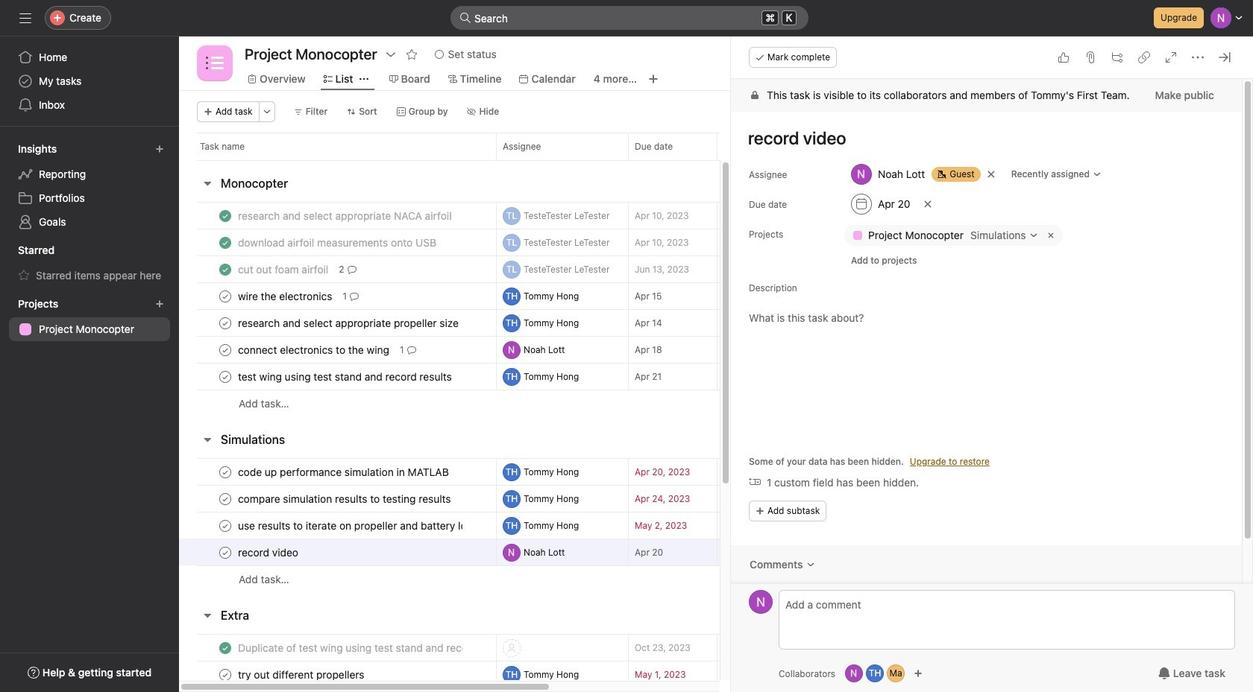 Task type: describe. For each thing, give the bounding box(es) containing it.
mark complete image for mark complete option within the test wing using test stand and record results cell
[[216, 368, 234, 386]]

mark complete checkbox for task name text field inside the the 'connect electronics to the wing' 'cell'
[[216, 341, 234, 359]]

starred element
[[0, 237, 179, 291]]

open user profile image
[[749, 591, 773, 615]]

Search tasks, projects, and more text field
[[451, 6, 809, 30]]

completion date for test wing using test stand and record results cell
[[717, 363, 821, 391]]

1 horizontal spatial add or remove collaborators image
[[914, 670, 923, 679]]

completed checkbox for 'cut out foam airfoil' "cell" on the left
[[216, 261, 234, 279]]

completion date for compare simulation results to testing results cell
[[717, 486, 821, 513]]

2 add or remove collaborators image from the left
[[887, 665, 905, 683]]

comments image
[[806, 561, 815, 570]]

completion date for cut out foam airfoil cell
[[717, 256, 821, 283]]

record video cell
[[179, 539, 496, 567]]

completion date for connect electronics to the wing cell
[[717, 336, 821, 364]]

completion date for duplicate of test wing using test stand and record results cell
[[717, 635, 821, 662]]

close details image
[[1219, 51, 1231, 63]]

completed checkbox for duplicate of test wing using test stand and record results cell
[[216, 640, 234, 658]]

use results to iterate on propeller and battery location cell
[[179, 512, 496, 540]]

completed image for download airfoil measurements onto usb cell
[[216, 234, 234, 252]]

task name text field for duplicate of test wing using test stand and record results cell
[[235, 641, 463, 656]]

task name text field for download airfoil measurements onto usb cell
[[235, 235, 441, 250]]

mark complete checkbox for record video cell
[[216, 544, 234, 562]]

test wing using test stand and record results cell
[[179, 363, 496, 391]]

header monocopter tree grid
[[179, 202, 964, 418]]

more actions image
[[262, 107, 271, 116]]

completed checkbox for download airfoil measurements onto usb cell
[[216, 234, 234, 252]]

try out different propellers cell
[[179, 662, 496, 689]]

task name text field for use results to iterate on propeller and battery location cell
[[235, 519, 463, 534]]

mark complete checkbox for research and select appropriate propeller size cell
[[216, 314, 234, 332]]

duplicate of test wing using test stand and record results cell
[[179, 635, 496, 662]]

add subtask image
[[1111, 51, 1123, 63]]

completion date for try out different propellers cell
[[717, 662, 821, 689]]

Task Name text field
[[738, 121, 1224, 155]]

0 likes. click to like this task image
[[1058, 51, 1070, 63]]

task name text field for "try out different propellers" cell
[[235, 668, 369, 683]]

task name text field for completed option in research and select appropriate naca airfoil cell
[[235, 208, 456, 223]]

full screen image
[[1165, 51, 1177, 63]]

task name text field for mark complete option in research and select appropriate propeller size cell
[[235, 316, 463, 331]]

completed image
[[216, 207, 234, 225]]

task name text field for record video cell
[[235, 546, 303, 561]]

task name text field for completed checkbox inside the 'cut out foam airfoil' "cell"
[[235, 262, 333, 277]]

0 horizontal spatial add or remove collaborators image
[[845, 665, 863, 683]]

compare simulation results to testing results cell
[[179, 486, 496, 513]]

more actions for this task image
[[1192, 51, 1204, 63]]

hide sidebar image
[[19, 12, 31, 24]]

remove image
[[1045, 230, 1057, 242]]

mark complete image for mark complete option within compare simulation results to testing results cell
[[216, 490, 234, 508]]

clear due date image
[[923, 200, 932, 209]]

insights element
[[0, 136, 179, 237]]

collapse task list for this group image for duplicate of test wing using test stand and record results cell
[[201, 610, 213, 622]]

mark complete image for the 'connect electronics to the wing' 'cell'
[[216, 341, 234, 359]]

mark complete checkbox for task name text field in the use results to iterate on propeller and battery location cell
[[216, 517, 234, 535]]



Task type: vqa. For each thing, say whether or not it's contained in the screenshot.
people icon
no



Task type: locate. For each thing, give the bounding box(es) containing it.
task name text field inside download airfoil measurements onto usb cell
[[235, 235, 441, 250]]

2 collapse task list for this group image from the top
[[201, 434, 213, 446]]

completion date for download airfoil measurements onto usb cell
[[717, 229, 821, 257]]

mark complete checkbox for wire the electronics cell
[[216, 288, 234, 305]]

task name text field inside use results to iterate on propeller and battery location cell
[[235, 519, 463, 534]]

1 completed checkbox from the top
[[216, 207, 234, 225]]

task name text field down code up performance simulation in matlab 'cell'
[[235, 492, 455, 507]]

header simulations tree grid
[[179, 459, 964, 594]]

code up performance simulation in matlab cell
[[179, 459, 496, 486]]

mark complete checkbox inside research and select appropriate propeller size cell
[[216, 314, 234, 332]]

task name text field inside wire the electronics cell
[[235, 289, 337, 304]]

completed image
[[216, 234, 234, 252], [216, 261, 234, 279], [216, 640, 234, 658]]

2 completed image from the top
[[216, 261, 234, 279]]

task name text field down research and select appropriate naca airfoil cell in the left top of the page
[[235, 235, 441, 250]]

collapse task list for this group image for code up performance simulation in matlab 'cell'
[[201, 434, 213, 446]]

task name text field up record video cell
[[235, 519, 463, 534]]

main content inside record video dialog
[[731, 79, 1242, 630]]

2 vertical spatial mark complete checkbox
[[216, 517, 234, 535]]

2 mark complete image from the top
[[216, 490, 234, 508]]

1 vertical spatial completed checkbox
[[216, 234, 234, 252]]

3 mark complete checkbox from the top
[[216, 368, 234, 386]]

task name text field inside code up performance simulation in matlab 'cell'
[[235, 465, 453, 480]]

completed checkbox inside duplicate of test wing using test stand and record results cell
[[216, 640, 234, 658]]

4 mark complete image from the top
[[216, 464, 234, 481]]

task name text field up research and select appropriate propeller size cell
[[235, 289, 337, 304]]

collapse task list for this group image
[[201, 178, 213, 189], [201, 434, 213, 446], [201, 610, 213, 622]]

completion date for research and select appropriate propeller size cell
[[717, 310, 821, 337]]

mark complete image for research and select appropriate propeller size cell
[[216, 314, 234, 332]]

mark complete image inside "try out different propellers" cell
[[216, 666, 234, 684]]

task name text field down 1 comment image
[[235, 316, 463, 331]]

new insights image
[[155, 145, 164, 154]]

0 horizontal spatial add or remove collaborators image
[[866, 665, 884, 683]]

1 mark complete checkbox from the top
[[216, 341, 234, 359]]

3 completed image from the top
[[216, 640, 234, 658]]

1 collapse task list for this group image from the top
[[201, 178, 213, 189]]

completed image inside download airfoil measurements onto usb cell
[[216, 234, 234, 252]]

3 mark complete checkbox from the top
[[216, 517, 234, 535]]

1 mark complete checkbox from the top
[[216, 288, 234, 305]]

new project or portfolio image
[[155, 300, 164, 309]]

task name text field down research and select appropriate propeller size cell
[[235, 343, 394, 358]]

completion date for research and select appropriate naca airfoil cell
[[717, 202, 821, 230]]

task name text field up compare simulation results to testing results cell
[[235, 465, 453, 480]]

5 task name text field from the top
[[235, 492, 455, 507]]

task name text field up download airfoil measurements onto usb cell
[[235, 208, 456, 223]]

tab actions image
[[359, 75, 368, 84]]

0 vertical spatial completed checkbox
[[216, 261, 234, 279]]

mark complete image inside use results to iterate on propeller and battery location cell
[[216, 517, 234, 535]]

task name text field inside the 'connect electronics to the wing' 'cell'
[[235, 343, 394, 358]]

mark complete image inside compare simulation results to testing results cell
[[216, 490, 234, 508]]

add to starred image
[[406, 48, 417, 60]]

Mark complete checkbox
[[216, 341, 234, 359], [216, 464, 234, 481], [216, 517, 234, 535]]

2 vertical spatial collapse task list for this group image
[[201, 610, 213, 622]]

task name text field inside 'cut out foam airfoil' "cell"
[[235, 262, 333, 277]]

completion date for wire the electronics cell
[[717, 283, 821, 310]]

completed checkbox for research and select appropriate naca airfoil cell in the left top of the page
[[216, 207, 234, 225]]

completion date for record video cell
[[717, 539, 821, 567]]

task name text field down the 'connect electronics to the wing' 'cell'
[[235, 370, 456, 385]]

mark complete checkbox inside compare simulation results to testing results cell
[[216, 490, 234, 508]]

cut out foam airfoil cell
[[179, 256, 496, 283]]

header extra tree grid
[[179, 635, 964, 693]]

8 task name text field from the top
[[235, 641, 463, 656]]

mark complete image for wire the electronics cell
[[216, 288, 234, 305]]

9 task name text field from the top
[[235, 668, 369, 683]]

3 task name text field from the top
[[235, 316, 463, 331]]

mark complete checkbox inside record video cell
[[216, 544, 234, 562]]

1 vertical spatial completed image
[[216, 261, 234, 279]]

4 task name text field from the top
[[235, 465, 453, 480]]

1 comment image
[[350, 292, 359, 301]]

1 horizontal spatial add or remove collaborators image
[[887, 665, 905, 683]]

1 vertical spatial collapse task list for this group image
[[201, 434, 213, 446]]

completion date for use results to iterate on propeller and battery location cell
[[717, 512, 821, 540]]

completed image for duplicate of test wing using test stand and record results cell
[[216, 640, 234, 658]]

completed image inside duplicate of test wing using test stand and record results cell
[[216, 640, 234, 658]]

7 task name text field from the top
[[235, 546, 303, 561]]

Task name text field
[[235, 208, 456, 223], [235, 262, 333, 277], [235, 316, 463, 331], [235, 370, 456, 385]]

Completed checkbox
[[216, 261, 234, 279], [216, 640, 234, 658]]

4 task name text field from the top
[[235, 370, 456, 385]]

2 task name text field from the top
[[235, 262, 333, 277]]

mark complete checkbox for compare simulation results to testing results cell
[[216, 490, 234, 508]]

6 task name text field from the top
[[235, 519, 463, 534]]

6 mark complete checkbox from the top
[[216, 666, 234, 684]]

mark complete image inside code up performance simulation in matlab 'cell'
[[216, 464, 234, 481]]

task name text field inside research and select appropriate naca airfoil cell
[[235, 208, 456, 223]]

prominent image
[[459, 12, 471, 24]]

task name text field inside record video cell
[[235, 546, 303, 561]]

mark complete image for "try out different propellers" cell
[[216, 666, 234, 684]]

task name text field for compare simulation results to testing results cell
[[235, 492, 455, 507]]

mark complete image for code up performance simulation in matlab 'cell'
[[216, 464, 234, 481]]

show options image
[[385, 48, 397, 60]]

attachments: add a file to this task, record video image
[[1085, 51, 1096, 63]]

mark complete image inside research and select appropriate propeller size cell
[[216, 314, 234, 332]]

task name text field inside "try out different propellers" cell
[[235, 668, 369, 683]]

wire the electronics cell
[[179, 283, 496, 310]]

task name text field up "try out different propellers" cell
[[235, 641, 463, 656]]

add or remove collaborators image
[[845, 665, 863, 683], [914, 670, 923, 679]]

3 collapse task list for this group image from the top
[[201, 610, 213, 622]]

task name text field inside duplicate of test wing using test stand and record results cell
[[235, 641, 463, 656]]

0 vertical spatial completed checkbox
[[216, 207, 234, 225]]

Mark complete checkbox
[[216, 288, 234, 305], [216, 314, 234, 332], [216, 368, 234, 386], [216, 490, 234, 508], [216, 544, 234, 562], [216, 666, 234, 684]]

mark complete image
[[216, 288, 234, 305], [216, 314, 234, 332], [216, 341, 234, 359], [216, 464, 234, 481], [216, 666, 234, 684]]

collapse task list for this group image for research and select appropriate naca airfoil cell in the left top of the page
[[201, 178, 213, 189]]

task name text field down duplicate of test wing using test stand and record results cell
[[235, 668, 369, 683]]

1 add or remove collaborators image from the left
[[866, 665, 884, 683]]

task name text field inside test wing using test stand and record results cell
[[235, 370, 456, 385]]

mark complete checkbox for task name text field inside code up performance simulation in matlab 'cell'
[[216, 464, 234, 481]]

0 vertical spatial completed image
[[216, 234, 234, 252]]

completed image for 'cut out foam airfoil' "cell" on the left
[[216, 261, 234, 279]]

task name text field inside research and select appropriate propeller size cell
[[235, 316, 463, 331]]

completed checkbox inside research and select appropriate naca airfoil cell
[[216, 207, 234, 225]]

2 mark complete checkbox from the top
[[216, 464, 234, 481]]

research and select appropriate naca airfoil cell
[[179, 202, 496, 230]]

task name text field for mark complete option within the test wing using test stand and record results cell
[[235, 370, 456, 385]]

mark complete checkbox inside the 'connect electronics to the wing' 'cell'
[[216, 341, 234, 359]]

4 mark complete image from the top
[[216, 544, 234, 562]]

remove assignee image
[[987, 170, 996, 179]]

mark complete image inside wire the electronics cell
[[216, 288, 234, 305]]

5 mark complete image from the top
[[216, 666, 234, 684]]

download airfoil measurements onto usb cell
[[179, 229, 496, 257]]

main content
[[731, 79, 1242, 630]]

add tab image
[[648, 73, 660, 85]]

mark complete checkbox for test wing using test stand and record results cell on the left bottom of the page
[[216, 368, 234, 386]]

record video dialog
[[731, 37, 1253, 693]]

1 task name text field from the top
[[235, 208, 456, 223]]

task name text field inside compare simulation results to testing results cell
[[235, 492, 455, 507]]

copy task link image
[[1138, 51, 1150, 63]]

add or remove collaborators image
[[866, 665, 884, 683], [887, 665, 905, 683]]

research and select appropriate propeller size cell
[[179, 310, 496, 337]]

mark complete checkbox inside code up performance simulation in matlab 'cell'
[[216, 464, 234, 481]]

completed image inside 'cut out foam airfoil' "cell"
[[216, 261, 234, 279]]

1 vertical spatial mark complete checkbox
[[216, 464, 234, 481]]

mark complete checkbox inside "try out different propellers" cell
[[216, 666, 234, 684]]

None field
[[451, 6, 809, 30]]

1 completed checkbox from the top
[[216, 261, 234, 279]]

1 completed image from the top
[[216, 234, 234, 252]]

1 comment image
[[407, 346, 416, 355]]

task name text field for wire the electronics cell
[[235, 289, 337, 304]]

Completed checkbox
[[216, 207, 234, 225], [216, 234, 234, 252]]

2 comments image
[[347, 265, 356, 274]]

3 mark complete image from the top
[[216, 341, 234, 359]]

task name text field up wire the electronics cell
[[235, 262, 333, 277]]

mark complete image for mark complete option in the record video cell
[[216, 544, 234, 562]]

1 task name text field from the top
[[235, 235, 441, 250]]

5 mark complete checkbox from the top
[[216, 544, 234, 562]]

1 vertical spatial completed checkbox
[[216, 640, 234, 658]]

0 vertical spatial mark complete checkbox
[[216, 341, 234, 359]]

task name text field for the 'connect electronics to the wing' 'cell'
[[235, 343, 394, 358]]

list image
[[206, 54, 224, 72]]

projects element
[[0, 291, 179, 345]]

2 mark complete checkbox from the top
[[216, 314, 234, 332]]

connect electronics to the wing cell
[[179, 336, 496, 364]]

1 mark complete image from the top
[[216, 368, 234, 386]]

2 task name text field from the top
[[235, 289, 337, 304]]

Task name text field
[[235, 235, 441, 250], [235, 289, 337, 304], [235, 343, 394, 358], [235, 465, 453, 480], [235, 492, 455, 507], [235, 519, 463, 534], [235, 546, 303, 561], [235, 641, 463, 656], [235, 668, 369, 683]]

0 vertical spatial collapse task list for this group image
[[201, 178, 213, 189]]

3 task name text field from the top
[[235, 343, 394, 358]]

mark complete image inside record video cell
[[216, 544, 234, 562]]

mark complete checkbox for "try out different propellers" cell
[[216, 666, 234, 684]]

completed checkbox inside 'cut out foam airfoil' "cell"
[[216, 261, 234, 279]]

row
[[179, 133, 964, 160], [197, 160, 946, 161], [179, 202, 964, 230], [179, 229, 964, 257], [179, 256, 964, 283], [179, 283, 964, 310], [179, 310, 964, 337], [179, 336, 964, 364], [179, 363, 964, 391], [179, 390, 964, 418], [179, 459, 964, 486], [179, 486, 964, 513], [179, 512, 964, 540], [179, 539, 964, 567], [179, 566, 964, 594], [179, 635, 964, 662], [179, 662, 964, 689]]

1 mark complete image from the top
[[216, 288, 234, 305]]

task name text field for code up performance simulation in matlab 'cell'
[[235, 465, 453, 480]]

2 vertical spatial completed image
[[216, 640, 234, 658]]

completed checkbox inside download airfoil measurements onto usb cell
[[216, 234, 234, 252]]

mark complete checkbox inside use results to iterate on propeller and battery location cell
[[216, 517, 234, 535]]

completion date for code up performance simulation in matlab cell
[[717, 459, 821, 486]]

mark complete image
[[216, 368, 234, 386], [216, 490, 234, 508], [216, 517, 234, 535], [216, 544, 234, 562]]

3 mark complete image from the top
[[216, 517, 234, 535]]

mark complete image inside test wing using test stand and record results cell
[[216, 368, 234, 386]]

4 mark complete checkbox from the top
[[216, 490, 234, 508]]

2 completed checkbox from the top
[[216, 234, 234, 252]]

mark complete checkbox inside wire the electronics cell
[[216, 288, 234, 305]]

2 completed checkbox from the top
[[216, 640, 234, 658]]

mark complete checkbox inside test wing using test stand and record results cell
[[216, 368, 234, 386]]

task name text field down use results to iterate on propeller and battery location cell
[[235, 546, 303, 561]]

global element
[[0, 37, 179, 126]]

2 mark complete image from the top
[[216, 314, 234, 332]]



